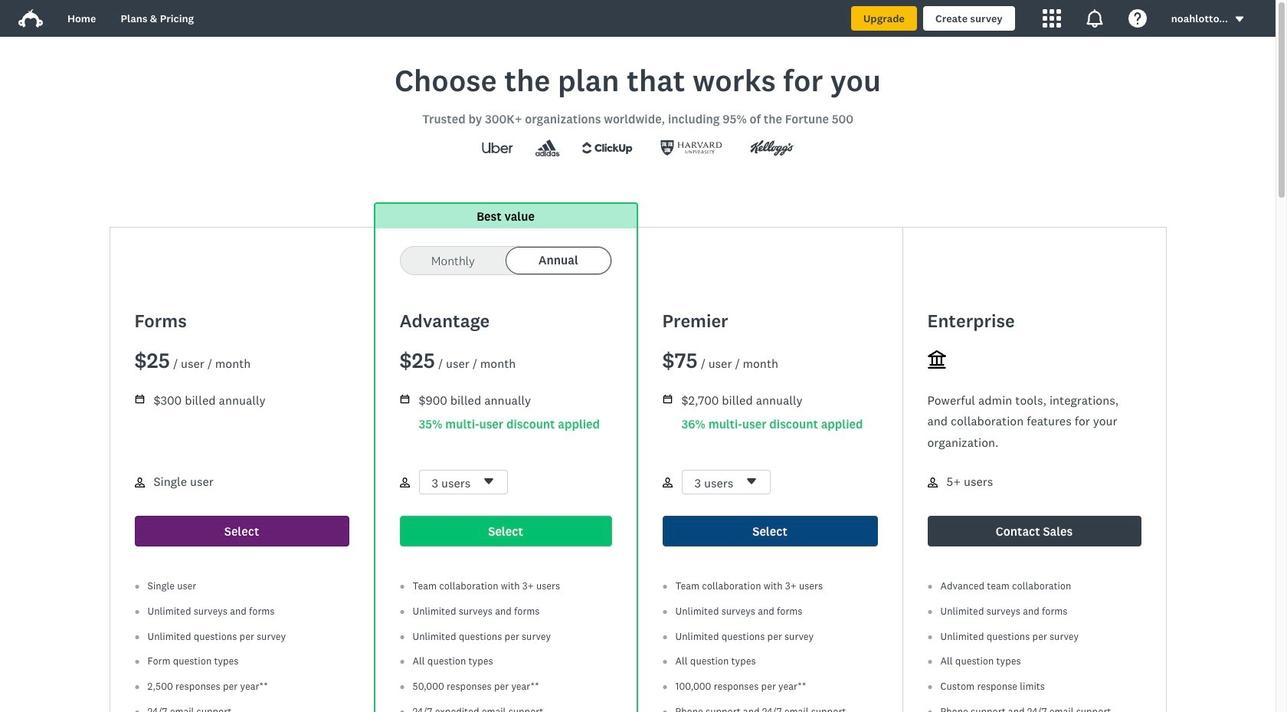 Task type: locate. For each thing, give the bounding box(es) containing it.
calendar icon image
[[135, 394, 145, 404], [400, 394, 410, 404], [663, 394, 673, 404], [135, 395, 144, 403], [400, 395, 409, 403], [663, 395, 672, 403]]

1 brand logo image from the top
[[18, 6, 43, 31]]

products icon image
[[1043, 9, 1062, 28], [1043, 9, 1062, 28]]

0 horizontal spatial select menu field
[[419, 470, 509, 495]]

0 horizontal spatial user image
[[400, 477, 410, 487]]

1 horizontal spatial select menu field
[[682, 470, 771, 495]]

adidas image
[[527, 140, 568, 156]]

3 calendar icon image from the left
[[663, 394, 673, 404]]

user image
[[400, 477, 410, 487], [663, 477, 673, 487]]

select menu field for 2nd user image from right
[[419, 470, 509, 495]]

1 calendar icon image from the left
[[135, 394, 145, 404]]

harvard image
[[647, 136, 736, 160]]

kellogg's image
[[736, 136, 808, 160]]

user image
[[135, 477, 145, 487], [928, 477, 938, 487]]

1 horizontal spatial user image
[[928, 477, 938, 487]]

help icon image
[[1129, 9, 1147, 28]]

0 horizontal spatial user image
[[135, 477, 145, 487]]

4 calendar icon image from the left
[[135, 395, 144, 403]]

1 select menu field from the left
[[419, 470, 509, 495]]

brand logo image
[[18, 6, 43, 31], [18, 9, 43, 28]]

select menu field for first user image from right
[[682, 470, 771, 495]]

2 calendar icon image from the left
[[400, 394, 410, 404]]

2 select menu field from the left
[[682, 470, 771, 495]]

2 user image from the left
[[928, 477, 938, 487]]

6 calendar icon image from the left
[[663, 395, 672, 403]]

1 user image from the left
[[135, 477, 145, 487]]

1 horizontal spatial user image
[[663, 477, 673, 487]]

Select Menu field
[[419, 470, 509, 495], [682, 470, 771, 495]]

dropdown arrow icon image
[[1235, 14, 1246, 25], [1236, 17, 1244, 22]]

1 user image from the left
[[400, 477, 410, 487]]



Task type: describe. For each thing, give the bounding box(es) containing it.
2 user image from the left
[[663, 477, 673, 487]]

building icon image
[[928, 350, 946, 369]]

notification center icon image
[[1086, 9, 1105, 28]]

uber image
[[468, 136, 527, 160]]

5 calendar icon image from the left
[[400, 395, 409, 403]]

2 brand logo image from the top
[[18, 9, 43, 28]]

clickup image
[[568, 136, 647, 160]]



Task type: vqa. For each thing, say whether or not it's contained in the screenshot.
BASIC View 25 responses per survey cell
no



